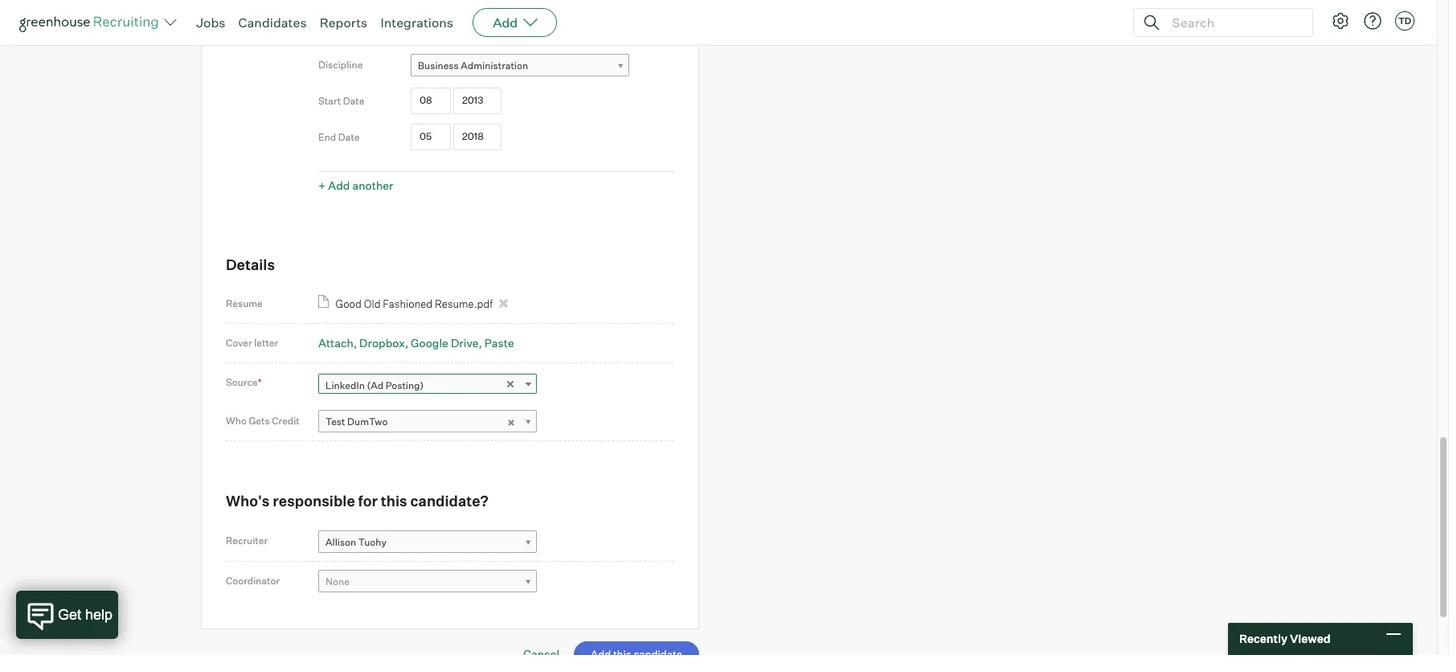Task type: describe. For each thing, give the bounding box(es) containing it.
Search text field
[[1168, 11, 1298, 34]]

details
[[226, 256, 275, 273]]

td
[[1398, 15, 1411, 27]]

posting)
[[386, 379, 424, 391]]

attach link
[[318, 336, 357, 350]]

master's
[[418, 23, 457, 35]]

good old fashioned resume.pdf
[[336, 298, 493, 311]]

add inside popup button
[[493, 14, 518, 31]]

responsible
[[273, 492, 355, 510]]

+ add another link
[[318, 178, 393, 192]]

master's degree
[[418, 23, 492, 35]]

dumtwo
[[347, 416, 388, 428]]

allison tuohy link
[[318, 530, 537, 554]]

candidate?
[[410, 492, 489, 510]]

jobs link
[[196, 14, 225, 31]]

who gets credit
[[226, 414, 300, 427]]

add inside "education" element
[[328, 178, 350, 192]]

dropbox link
[[359, 336, 409, 350]]

reports
[[320, 14, 368, 31]]

*
[[258, 376, 262, 389]]

YYYY text field
[[453, 124, 501, 150]]

who
[[226, 414, 247, 427]]

tuohy
[[358, 536, 387, 548]]

another
[[352, 178, 393, 192]]

configure image
[[1331, 11, 1350, 31]]

test dumtwo link
[[318, 410, 537, 434]]

0 horizontal spatial degree
[[318, 22, 351, 34]]

attach dropbox google drive paste
[[318, 336, 514, 350]]

add button
[[473, 8, 557, 37]]

old
[[364, 298, 381, 311]]

allison tuohy
[[326, 536, 387, 548]]

linkedin (ad posting)
[[326, 379, 424, 391]]

date for end date
[[338, 131, 360, 143]]

coordinator
[[226, 574, 280, 586]]

business administration link
[[411, 54, 629, 77]]

linkedin (ad posting) link
[[318, 373, 537, 397]]

end
[[318, 131, 336, 143]]

greenhouse recruiting image
[[19, 13, 164, 32]]

cover letter
[[226, 337, 278, 349]]

candidates
[[238, 14, 307, 31]]

resume.pdf
[[435, 298, 493, 311]]

allison
[[326, 536, 356, 548]]

recruiter
[[226, 534, 268, 546]]

google drive link
[[411, 336, 482, 350]]

who's responsible for this candidate?
[[226, 492, 489, 510]]

start date
[[318, 95, 364, 107]]

fashioned
[[383, 298, 433, 311]]

master's degree link
[[411, 18, 629, 41]]

td button
[[1392, 8, 1418, 34]]

administration
[[461, 59, 528, 71]]

letter
[[254, 337, 278, 349]]

gets
[[249, 414, 270, 427]]

reports link
[[320, 14, 368, 31]]

date for start date
[[343, 95, 364, 107]]



Task type: locate. For each thing, give the bounding box(es) containing it.
linkedin
[[326, 379, 365, 391]]

dropbox
[[359, 336, 405, 350]]

education element
[[318, 0, 674, 197]]

recently
[[1239, 632, 1288, 646]]

0 vertical spatial add
[[493, 14, 518, 31]]

end date
[[318, 131, 360, 143]]

cover
[[226, 337, 252, 349]]

integrations link
[[380, 14, 453, 31]]

add right +
[[328, 178, 350, 192]]

1 horizontal spatial add
[[493, 14, 518, 31]]

date right "end" in the left top of the page
[[338, 131, 360, 143]]

source *
[[226, 376, 262, 389]]

td button
[[1395, 11, 1415, 31]]

business
[[418, 59, 459, 71]]

jobs
[[196, 14, 225, 31]]

paste
[[484, 336, 514, 350]]

1 vertical spatial date
[[338, 131, 360, 143]]

source
[[226, 376, 258, 389]]

for
[[358, 492, 378, 510]]

google
[[411, 336, 448, 350]]

MM text field
[[411, 124, 451, 150]]

(ad
[[367, 379, 383, 391]]

candidates link
[[238, 14, 307, 31]]

degree up discipline
[[318, 22, 351, 34]]

attach
[[318, 336, 354, 350]]

viewed
[[1290, 632, 1331, 646]]

date
[[343, 95, 364, 107], [338, 131, 360, 143]]

MM text field
[[411, 88, 451, 114]]

this
[[381, 492, 407, 510]]

0 vertical spatial date
[[343, 95, 364, 107]]

test dumtwo
[[326, 416, 388, 428]]

0 horizontal spatial add
[[328, 178, 350, 192]]

1 horizontal spatial degree
[[459, 23, 492, 35]]

+ add another
[[318, 178, 393, 192]]

drive
[[451, 336, 479, 350]]

integrations
[[380, 14, 453, 31]]

none
[[326, 576, 350, 588]]

degree
[[318, 22, 351, 34], [459, 23, 492, 35]]

recently viewed
[[1239, 632, 1331, 646]]

YYYY text field
[[453, 88, 501, 114]]

add
[[493, 14, 518, 31], [328, 178, 350, 192]]

degree up business administration
[[459, 23, 492, 35]]

credit
[[272, 414, 300, 427]]

start
[[318, 95, 341, 107]]

none link
[[318, 570, 537, 594]]

discipline
[[318, 59, 363, 71]]

paste link
[[484, 336, 514, 350]]

who's
[[226, 492, 270, 510]]

+
[[318, 178, 326, 192]]

1 vertical spatial add
[[328, 178, 350, 192]]

resume
[[226, 298, 263, 310]]

business administration
[[418, 59, 528, 71]]

good
[[336, 298, 362, 311]]

test
[[326, 416, 345, 428]]

date right start
[[343, 95, 364, 107]]

None submit
[[574, 642, 699, 655]]

add up administration
[[493, 14, 518, 31]]



Task type: vqa. For each thing, say whether or not it's contained in the screenshot.
bottommost Activity
no



